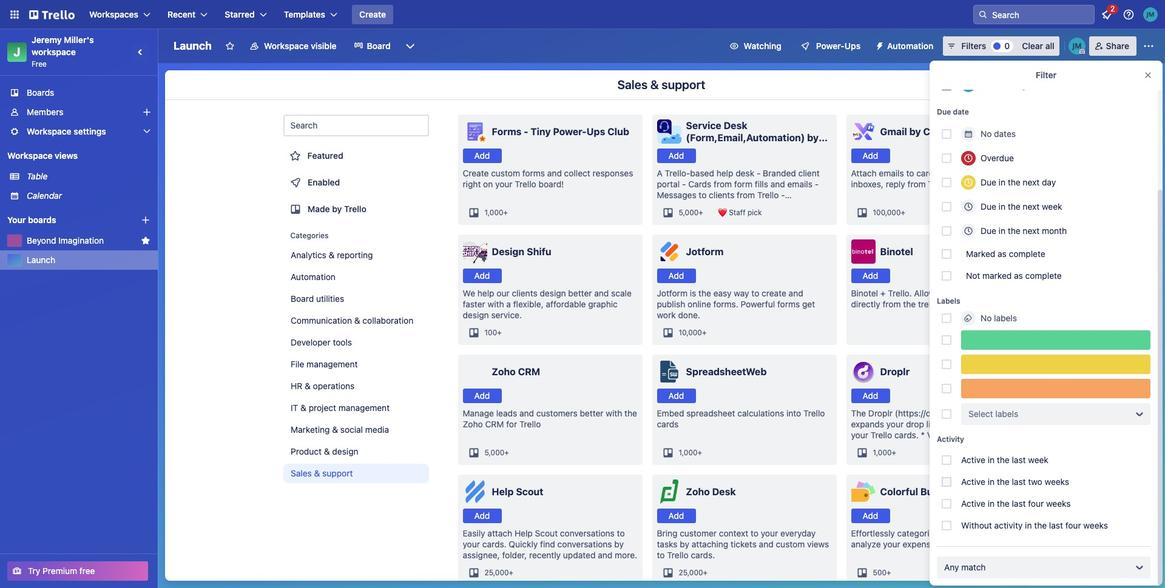 Task type: describe. For each thing, give the bounding box(es) containing it.
to inside "easily attach help scout conversations to your cards.  quickly find conversations by assignee, folder, recently updated and more."
[[617, 529, 625, 539]]

everyday
[[781, 529, 816, 539]]

from down form
[[737, 190, 755, 200]]

the for active in the last week
[[997, 455, 1010, 466]]

binotel for binotel + trello. allows you to listen to calls directly from the trello card.
[[851, 288, 878, 299]]

media
[[365, 425, 389, 435]]

cardbox
[[923, 126, 963, 137]]

board link
[[346, 36, 398, 56]]

spreadsheetweb
[[686, 367, 767, 378]]

trello inside a trello-based help desk - branded client portal - cards from form fills and emails - messages to clients from trello - automations
[[758, 190, 779, 200]]

- down "trello-"
[[682, 179, 686, 189]]

premium
[[43, 566, 77, 577]]

Search field
[[988, 5, 1094, 24]]

crm inside manage leads and customers better with the zoho crm for trello
[[485, 419, 504, 430]]

more. inside "easily attach help scout conversations to your cards.  quickly find conversations by assignee, folder, recently updated and more."
[[615, 551, 637, 561]]

club
[[608, 126, 629, 137]]

add button for service desk (form,email,automation) by hipporello
[[657, 149, 696, 163]]

jotform for jotform
[[686, 246, 724, 257]]

forms
[[492, 126, 522, 137]]

online
[[688, 299, 711, 310]]

zoho inside manage leads and customers better with the zoho crm for trello
[[463, 419, 483, 430]]

2 horizontal spatial design
[[540, 288, 566, 299]]

Board name text field
[[168, 36, 218, 56]]

0 vertical spatial management
[[306, 359, 358, 370]]

last down active in the last four weeks at the bottom right of page
[[1049, 521, 1063, 531]]

- down client
[[815, 179, 819, 189]]

easily attach help scout conversations to your cards.  quickly find conversations by assignee, folder, recently updated and more.
[[463, 529, 637, 561]]

0 vertical spatial complete
[[1009, 249, 1046, 259]]

customize views image
[[404, 40, 416, 52]]

workspaces button
[[82, 5, 158, 24]]

the for active in the last two weeks
[[997, 477, 1010, 487]]

add button for spreadsheetweb
[[657, 389, 696, 404]]

in for active in the last four weeks
[[988, 499, 995, 509]]

zoho for zoho desk
[[686, 487, 710, 498]]

add button for jotform
[[657, 269, 696, 283]]

we help our clients design better and scale faster with a flexible, affordable graphic design service.
[[463, 288, 632, 320]]

help inside we help our clients design better and scale faster with a flexible, affordable graphic design service.
[[478, 288, 494, 299]]

1 vertical spatial sales & support
[[290, 469, 353, 479]]

1 horizontal spatial 5,000 +
[[679, 208, 703, 217]]

last for four
[[1012, 499, 1026, 509]]

visible
[[311, 41, 337, 51]]

from left form
[[714, 179, 732, 189]]

j
[[14, 45, 20, 59]]

+ for jotform
[[702, 328, 707, 337]]

trello.
[[888, 288, 912, 299]]

imagination
[[58, 236, 104, 246]]

- down the branded
[[781, 190, 785, 200]]

to left calls
[[992, 288, 1000, 299]]

- left tiny
[[524, 126, 529, 137]]

all
[[1046, 41, 1055, 51]]

from inside binotel + trello. allows you to listen to calls directly from the trello card.
[[883, 299, 901, 310]]

to right you
[[958, 288, 966, 299]]

due for due in the next day
[[981, 177, 997, 188]]

the for due in the next week
[[1008, 202, 1021, 212]]

tools
[[333, 337, 352, 348]]

jeremy miller (jeremymiller198) image
[[1069, 38, 1086, 55]]

help inside "easily attach help scout conversations to your cards.  quickly find conversations by assignee, folder, recently updated and more."
[[515, 529, 533, 539]]

& for marketing & social media 'link' at bottom
[[332, 425, 338, 435]]

find
[[540, 540, 555, 550]]

folder,
[[502, 551, 527, 561]]

back to home image
[[29, 5, 75, 24]]

add for design shifu
[[474, 271, 490, 281]]

1 vertical spatial 5,000
[[485, 449, 505, 458]]

create inside attach emails to cards, create shared inboxes, reply from trello and more.
[[943, 168, 968, 178]]

active in the last week
[[961, 455, 1049, 466]]

into
[[787, 409, 801, 419]]

add for zoho crm
[[474, 391, 490, 401]]

1 horizontal spatial as
[[1014, 271, 1023, 281]]

jotform for jotform is the easy way to create and publish online forms. powerful forms get work done.
[[657, 288, 688, 299]]

powerful
[[741, 299, 775, 310]]

zoho desk
[[686, 487, 736, 498]]

1,000 + for droplr
[[873, 449, 897, 458]]

based
[[690, 168, 714, 178]]

to down tasks
[[657, 551, 665, 561]]

create inside jotform is the easy way to create and publish online forms. powerful forms get work done.
[[762, 288, 787, 299]]

this member is an admin of this board. image
[[1080, 49, 1085, 55]]

communication & collaboration link
[[283, 311, 429, 331]]

easily
[[463, 529, 485, 539]]

add for service desk (form,email,automation) by hipporello
[[669, 151, 684, 161]]

100,000
[[873, 208, 901, 217]]

free
[[79, 566, 95, 577]]

trello inside the bring customer context to your everyday tasks by attaching tickets and custom views to trello cards.
[[667, 551, 689, 561]]

date
[[953, 107, 969, 117]]

0 vertical spatial jeremy miller (jeremymiller198) image
[[1144, 7, 1158, 22]]

filter
[[1036, 70, 1057, 80]]

our
[[497, 288, 510, 299]]

labels for no labels
[[994, 313, 1017, 324]]

add button for droplr
[[851, 389, 890, 404]]

without activity in the last four weeks
[[961, 521, 1108, 531]]

+ for droplr
[[892, 449, 897, 458]]

1 vertical spatial design
[[463, 310, 489, 320]]

board for board
[[367, 41, 391, 51]]

weeks for active in the last four weeks
[[1046, 499, 1071, 509]]

attaching
[[692, 540, 729, 550]]

cards assigned to me
[[981, 80, 1066, 90]]

tiny
[[531, 126, 551, 137]]

affordable
[[546, 299, 586, 310]]

due for due in the next month
[[981, 226, 997, 236]]

faster
[[463, 299, 485, 310]]

zoho for zoho crm
[[492, 367, 516, 378]]

+ for spreadsheetweb
[[698, 449, 702, 458]]

next for week
[[1023, 202, 1040, 212]]

emails inside a trello-based help desk - branded client portal - cards from form fills and emails - messages to clients from trello - automations
[[788, 179, 813, 189]]

table
[[27, 171, 48, 181]]

in for due in the next week
[[999, 202, 1006, 212]]

1 horizontal spatial 5,000
[[679, 208, 699, 217]]

your inside "easily attach help scout conversations to your cards.  quickly find conversations by assignee, folder, recently updated and more."
[[463, 540, 480, 550]]

100
[[485, 328, 497, 337]]

+ for zoho crm
[[505, 449, 509, 458]]

0 vertical spatial sales & support
[[618, 78, 706, 92]]

help scout
[[492, 487, 544, 498]]

color: orange, title: none element
[[961, 379, 1151, 399]]

trello inside create custom forms and collect responses right on your trello board!
[[515, 179, 536, 189]]

active in the last two weeks
[[961, 477, 1070, 487]]

free
[[32, 59, 47, 69]]

and inside attach emails to cards, create shared inboxes, reply from trello and more.
[[952, 179, 967, 189]]

workspace settings button
[[0, 122, 158, 141]]

primary element
[[0, 0, 1165, 29]]

service.
[[491, 310, 522, 320]]

workspaces
[[89, 9, 138, 19]]

product & design link
[[283, 443, 429, 462]]

workspace settings
[[27, 126, 106, 137]]

no for no labels
[[981, 313, 992, 324]]

due date
[[937, 107, 969, 117]]

& for communication & collaboration link
[[354, 316, 360, 326]]

from inside attach emails to cards, create shared inboxes, reply from trello and more.
[[908, 179, 926, 189]]

0 vertical spatial conversations
[[560, 529, 615, 539]]

try
[[28, 566, 40, 577]]

social
[[340, 425, 363, 435]]

clear
[[1022, 41, 1043, 51]]

trello inside embed spreadsheet calculations into trello cards
[[804, 409, 825, 419]]

create for create
[[359, 9, 386, 19]]

jeremy
[[32, 35, 62, 45]]

share
[[1106, 41, 1130, 51]]

25,000 for zoho desk
[[679, 569, 703, 578]]

color: yellow, title: none element
[[961, 355, 1151, 375]]

due for due date
[[937, 107, 951, 117]]

templates button
[[277, 5, 345, 24]]

collect
[[564, 168, 591, 178]]

activity
[[937, 435, 964, 444]]

1 vertical spatial launch
[[27, 255, 55, 265]]

+ for forms - tiny power-ups club
[[504, 208, 508, 217]]

trello down the enabled "link"
[[344, 204, 366, 214]]

no dates
[[981, 129, 1016, 139]]

by right made
[[332, 204, 342, 214]]

and inside jotform is the easy way to create and publish online forms. powerful forms get work done.
[[789, 288, 804, 299]]

and inside manage leads and customers better with the zoho crm for trello
[[520, 409, 534, 419]]

card.
[[940, 299, 960, 310]]

the for active in the last four weeks
[[997, 499, 1010, 509]]

add button for help scout
[[463, 509, 502, 524]]

add for gmail by cardbox
[[863, 151, 879, 161]]

design shifu
[[492, 246, 552, 257]]

views inside the bring customer context to your everyday tasks by attaching tickets and custom views to trello cards.
[[807, 540, 829, 550]]

create for create custom forms and collect responses right on your trello board!
[[463, 168, 489, 178]]

25,000 for help scout
[[485, 569, 509, 578]]

any
[[944, 563, 959, 573]]

categories
[[290, 231, 329, 240]]

hr
[[290, 381, 302, 392]]

next for day
[[1023, 177, 1040, 188]]

budget
[[921, 487, 955, 498]]

launch inside board name text box
[[174, 39, 212, 52]]

no for no dates
[[981, 129, 992, 139]]

in right activity
[[1025, 521, 1032, 531]]

trello
[[918, 299, 938, 310]]

get
[[802, 299, 815, 310]]

0 horizontal spatial jeremy miller (jeremymiller198) image
[[961, 78, 976, 93]]

project
[[308, 403, 336, 413]]

service desk (form,email,automation) by hipporello
[[686, 120, 819, 155]]

marketing & social media link
[[283, 421, 429, 440]]

featured
[[307, 151, 343, 161]]

2 vertical spatial weeks
[[1084, 521, 1108, 531]]

1 horizontal spatial sales
[[618, 78, 648, 92]]

embed spreadsheet calculations into trello cards
[[657, 409, 825, 430]]

search image
[[978, 10, 988, 19]]

trello inside manage leads and customers better with the zoho crm for trello
[[520, 419, 541, 430]]

watching
[[744, 41, 782, 51]]

allows
[[914, 288, 940, 299]]

the for jotform is the easy way to create and publish online forms. powerful forms get work done.
[[699, 288, 711, 299]]

shared
[[970, 168, 997, 178]]

+ for design shifu
[[497, 328, 502, 337]]

match
[[962, 563, 986, 573]]

open information menu image
[[1123, 8, 1135, 21]]

100 +
[[485, 328, 502, 337]]

0 horizontal spatial help
[[492, 487, 514, 498]]

beyond
[[27, 236, 56, 246]]

0 vertical spatial views
[[55, 151, 78, 161]]

1,000 + for spreadsheetweb
[[679, 449, 702, 458]]

day
[[1042, 177, 1056, 188]]

custom inside the bring customer context to your everyday tasks by attaching tickets and custom views to trello cards.
[[776, 540, 805, 550]]

add button for zoho crm
[[463, 389, 502, 404]]

no labels
[[981, 313, 1017, 324]]

automation inside button
[[888, 41, 934, 51]]

500
[[873, 569, 887, 578]]

0 vertical spatial scout
[[516, 487, 544, 498]]

analytics & reporting link
[[283, 246, 429, 265]]

updated
[[563, 551, 596, 561]]

1 vertical spatial management
[[338, 403, 389, 413]]

zoho crm
[[492, 367, 540, 378]]

file
[[290, 359, 304, 370]]

week for due in the next week
[[1042, 202, 1063, 212]]

0 horizontal spatial 5,000 +
[[485, 449, 509, 458]]

1 horizontal spatial crm
[[518, 367, 540, 378]]

0 vertical spatial support
[[662, 78, 706, 92]]

active for active in the last four weeks
[[961, 499, 986, 509]]

0 horizontal spatial ups
[[587, 126, 605, 137]]

in for active in the last week
[[988, 455, 995, 466]]

forms - tiny power-ups club
[[492, 126, 629, 137]]

better inside we help our clients design better and scale faster with a flexible, affordable graphic design service.
[[568, 288, 592, 299]]

assigned
[[1006, 80, 1041, 90]]

cards inside a trello-based help desk - branded client portal - cards from form fills and emails - messages to clients from trello - automations
[[688, 179, 712, 189]]

miller's
[[64, 35, 94, 45]]

by inside the bring customer context to your everyday tasks by attaching tickets and custom views to trello cards.
[[680, 540, 690, 550]]

embed
[[657, 409, 684, 419]]

+ left "❤️" on the top right of page
[[699, 208, 703, 217]]

product
[[290, 447, 321, 457]]

star or unstar board image
[[225, 41, 235, 51]]

form
[[734, 179, 753, 189]]

boards
[[28, 215, 56, 225]]

week for active in the last week
[[1028, 455, 1049, 466]]

add button for gmail by cardbox
[[851, 149, 890, 163]]



Task type: locate. For each thing, give the bounding box(es) containing it.
sales down product
[[290, 469, 312, 479]]

1,000 for droplr
[[873, 449, 892, 458]]

staff
[[729, 208, 746, 217]]

communication & collaboration
[[290, 316, 413, 326]]

j link
[[7, 42, 27, 62]]

context
[[719, 529, 749, 539]]

to left cards,
[[907, 168, 914, 178]]

customers
[[536, 409, 578, 419]]

1 vertical spatial four
[[1066, 521, 1081, 531]]

(form,email,automation)
[[686, 132, 805, 143]]

more. down shared
[[969, 179, 992, 189]]

+ for colorful budget
[[887, 569, 891, 578]]

inboxes,
[[851, 179, 884, 189]]

1 horizontal spatial ups
[[845, 41, 861, 51]]

create inside button
[[359, 9, 386, 19]]

5,000 down messages
[[679, 208, 699, 217]]

in down active in the last week
[[988, 477, 995, 487]]

1 horizontal spatial launch
[[174, 39, 212, 52]]

trello down tasks
[[667, 551, 689, 561]]

add for forms - tiny power-ups club
[[474, 151, 490, 161]]

in for due in the next month
[[999, 226, 1006, 236]]

your inside the bring customer context to your everyday tasks by attaching tickets and custom views to trello cards.
[[761, 529, 778, 539]]

add board image
[[141, 215, 151, 225]]

and down the branded
[[771, 179, 785, 189]]

0 vertical spatial more.
[[969, 179, 992, 189]]

3 next from the top
[[1023, 226, 1040, 236]]

binotel
[[880, 246, 913, 257], [851, 288, 878, 299]]

visualize,
[[944, 529, 980, 539]]

add for droplr
[[863, 391, 879, 401]]

add button down droplr
[[851, 389, 890, 404]]

jeremy miller's workspace link
[[32, 35, 96, 57]]

0 vertical spatial better
[[568, 288, 592, 299]]

your inside effortlessly categorize, visualize, and analyze your expenses.
[[883, 540, 901, 550]]

color: green, title: none element
[[961, 331, 1151, 350]]

add button up easily
[[463, 509, 502, 524]]

1 next from the top
[[1023, 177, 1040, 188]]

more. inside attach emails to cards, create shared inboxes, reply from trello and more.
[[969, 179, 992, 189]]

to left me at right
[[1044, 80, 1052, 90]]

workspace
[[264, 41, 309, 51], [27, 126, 71, 137], [7, 151, 53, 161]]

better up affordable in the bottom of the page
[[568, 288, 592, 299]]

workspace for workspace views
[[7, 151, 53, 161]]

0 horizontal spatial automation
[[290, 272, 335, 282]]

easy
[[714, 288, 732, 299]]

the down trello.
[[903, 299, 916, 310]]

the for due in the next month
[[1008, 226, 1021, 236]]

settings
[[74, 126, 106, 137]]

1 horizontal spatial custom
[[776, 540, 805, 550]]

cards. inside the bring customer context to your everyday tasks by attaching tickets and custom views to trello cards.
[[691, 551, 715, 561]]

without
[[961, 521, 992, 531]]

cards. inside "easily attach help scout conversations to your cards.  quickly find conversations by assignee, folder, recently updated and more."
[[482, 540, 507, 550]]

close popover image
[[1144, 70, 1153, 80]]

1 vertical spatial custom
[[776, 540, 805, 550]]

and inside create custom forms and collect responses right on your trello board!
[[547, 168, 562, 178]]

your left everyday
[[761, 529, 778, 539]]

starred icon image
[[141, 236, 151, 246]]

due down shared
[[981, 202, 997, 212]]

labels
[[937, 297, 961, 306]]

cards.
[[482, 540, 507, 550], [691, 551, 715, 561]]

desk up (form,email,automation)
[[724, 120, 748, 131]]

0 horizontal spatial forms
[[523, 168, 545, 178]]

custom up on
[[491, 168, 520, 178]]

2 notifications image
[[1100, 7, 1114, 22]]

Search text field
[[283, 115, 429, 137]]

500 +
[[873, 569, 891, 578]]

and inside the bring customer context to your everyday tasks by attaching tickets and custom views to trello cards.
[[759, 540, 774, 550]]

1 horizontal spatial views
[[807, 540, 829, 550]]

crm
[[518, 367, 540, 378], [485, 419, 504, 430]]

marketing & social media
[[290, 425, 389, 435]]

views down everyday
[[807, 540, 829, 550]]

from
[[714, 179, 732, 189], [908, 179, 926, 189], [737, 190, 755, 200], [883, 299, 901, 310]]

workspace for workspace settings
[[27, 126, 71, 137]]

0 horizontal spatial with
[[488, 299, 504, 310]]

tasks
[[657, 540, 678, 550]]

labels
[[994, 313, 1017, 324], [996, 409, 1019, 419]]

from down trello.
[[883, 299, 901, 310]]

desk for service
[[724, 120, 748, 131]]

to inside a trello-based help desk - branded client portal - cards from form fills and emails - messages to clients from trello - automations
[[699, 190, 707, 200]]

in up the marked as complete
[[999, 226, 1006, 236]]

management up operations
[[306, 359, 358, 370]]

and inside we help our clients design better and scale faster with a flexible, affordable graphic design service.
[[594, 288, 609, 299]]

complete
[[1009, 249, 1046, 259], [1026, 271, 1062, 281]]

hr & operations
[[290, 381, 354, 392]]

support down product & design
[[322, 469, 353, 479]]

1,000 + for forms - tiny power-ups club
[[485, 208, 508, 217]]

0 vertical spatial crm
[[518, 367, 540, 378]]

1 horizontal spatial clients
[[709, 190, 735, 200]]

hipporello
[[686, 144, 735, 155]]

trello left board!
[[515, 179, 536, 189]]

0 horizontal spatial design
[[332, 447, 358, 457]]

clients up "❤️" on the top right of page
[[709, 190, 735, 200]]

1 horizontal spatial help
[[515, 529, 533, 539]]

desk inside service desk (form,email,automation) by hipporello
[[724, 120, 748, 131]]

forms inside create custom forms and collect responses right on your trello board!
[[523, 168, 545, 178]]

1 vertical spatial clients
[[512, 288, 538, 299]]

for
[[506, 419, 517, 430]]

add button for colorful budget
[[851, 509, 890, 524]]

and right visualize, at the right
[[982, 529, 996, 539]]

sm image
[[871, 36, 888, 53]]

0 vertical spatial workspace
[[264, 41, 309, 51]]

0 horizontal spatial 25,000 +
[[485, 569, 514, 578]]

more. right updated
[[615, 551, 637, 561]]

- up fills
[[757, 168, 761, 178]]

forms up board!
[[523, 168, 545, 178]]

forms left get
[[778, 299, 800, 310]]

add button up directly
[[851, 269, 890, 283]]

forms
[[523, 168, 545, 178], [778, 299, 800, 310]]

workspace navigation collapse icon image
[[132, 44, 149, 61]]

client
[[799, 168, 820, 178]]

members link
[[0, 103, 158, 122]]

add button for binotel
[[851, 269, 890, 283]]

the inside binotel + trello. allows you to listen to calls directly from the trello card.
[[903, 299, 916, 310]]

spreadsheet
[[687, 409, 735, 419]]

0 vertical spatial week
[[1042, 202, 1063, 212]]

templates
[[284, 9, 325, 19]]

0 horizontal spatial launch
[[27, 255, 55, 265]]

next left month
[[1023, 226, 1040, 236]]

1 horizontal spatial support
[[662, 78, 706, 92]]

add for spreadsheetweb
[[669, 391, 684, 401]]

in right shared
[[999, 177, 1006, 188]]

1 active from the top
[[961, 455, 986, 466]]

1 vertical spatial scout
[[535, 529, 558, 539]]

add button for design shifu
[[463, 269, 502, 283]]

0 vertical spatial four
[[1028, 499, 1044, 509]]

1 vertical spatial desk
[[712, 487, 736, 498]]

2 no from the top
[[981, 313, 992, 324]]

0 vertical spatial emails
[[879, 168, 904, 178]]

conversations
[[560, 529, 615, 539], [558, 540, 612, 550]]

in for active in the last two weeks
[[988, 477, 995, 487]]

1 vertical spatial create
[[762, 288, 787, 299]]

2 25,000 from the left
[[679, 569, 703, 578]]

help
[[492, 487, 514, 498], [515, 529, 533, 539]]

no left dates at the top right of page
[[981, 129, 992, 139]]

on
[[483, 179, 493, 189]]

2 active from the top
[[961, 477, 986, 487]]

0 horizontal spatial create
[[762, 288, 787, 299]]

cards
[[981, 80, 1004, 90], [688, 179, 712, 189]]

by
[[910, 126, 921, 137], [807, 132, 819, 143], [332, 204, 342, 214], [615, 540, 624, 550], [680, 540, 690, 550]]

calendar
[[27, 191, 62, 201]]

to
[[1044, 80, 1052, 90], [907, 168, 914, 178], [699, 190, 707, 200], [752, 288, 760, 299], [958, 288, 966, 299], [992, 288, 1000, 299], [617, 529, 625, 539], [751, 529, 759, 539], [657, 551, 665, 561]]

0 horizontal spatial power-
[[553, 126, 587, 137]]

marked
[[966, 249, 996, 259]]

a trello-based help desk - branded client portal - cards from form fills and emails - messages to clients from trello - automations
[[657, 168, 820, 211]]

the up the marked as complete
[[1008, 226, 1021, 236]]

with
[[488, 299, 504, 310], [606, 409, 622, 419]]

1 vertical spatial workspace
[[27, 126, 71, 137]]

1 vertical spatial no
[[981, 313, 992, 324]]

1 horizontal spatial cards.
[[691, 551, 715, 561]]

next for month
[[1023, 226, 1040, 236]]

zoho up the customer
[[686, 487, 710, 498]]

1,000 down on
[[485, 208, 504, 217]]

weeks for active in the last two weeks
[[1045, 477, 1070, 487]]

trello inside attach emails to cards, create shared inboxes, reply from trello and more.
[[928, 179, 950, 189]]

1 vertical spatial board
[[290, 294, 314, 304]]

board
[[367, 41, 391, 51], [290, 294, 314, 304]]

1 horizontal spatial jeremy miller (jeremymiller198) image
[[1144, 7, 1158, 22]]

0 horizontal spatial emails
[[788, 179, 813, 189]]

due in the next week
[[981, 202, 1063, 212]]

flexible,
[[513, 299, 544, 310]]

0 horizontal spatial board
[[290, 294, 314, 304]]

in up "without"
[[988, 499, 995, 509]]

0 vertical spatial clients
[[709, 190, 735, 200]]

binotel for binotel
[[880, 246, 913, 257]]

scale
[[611, 288, 632, 299]]

design
[[540, 288, 566, 299], [463, 310, 489, 320], [332, 447, 358, 457]]

25,000 + for zoho desk
[[679, 569, 708, 578]]

jeremy miller (jeremymiller198) image
[[1144, 7, 1158, 22], [961, 78, 976, 93]]

to inside jotform is the easy way to create and publish online forms. powerful forms get work done.
[[752, 288, 760, 299]]

graphic
[[588, 299, 618, 310]]

launch down recent dropdown button
[[174, 39, 212, 52]]

2 vertical spatial design
[[332, 447, 358, 457]]

1 horizontal spatial with
[[606, 409, 622, 419]]

board left utilities
[[290, 294, 314, 304]]

clients
[[709, 190, 735, 200], [512, 288, 538, 299]]

by right gmail at the top right of the page
[[910, 126, 921, 137]]

0 horizontal spatial cards.
[[482, 540, 507, 550]]

1 vertical spatial automation
[[290, 272, 335, 282]]

25,000 down 'assignee,'
[[485, 569, 509, 578]]

last up active in the last two weeks
[[1012, 455, 1026, 466]]

25,000 + for help scout
[[485, 569, 514, 578]]

1 vertical spatial zoho
[[463, 419, 483, 430]]

0 vertical spatial zoho
[[492, 367, 516, 378]]

with left a
[[488, 299, 504, 310]]

2 next from the top
[[1023, 202, 1040, 212]]

hr & operations link
[[283, 377, 429, 396]]

1 horizontal spatial create
[[943, 168, 968, 178]]

0 vertical spatial labels
[[994, 313, 1017, 324]]

clients inside we help our clients design better and scale faster with a flexible, affordable graphic design service.
[[512, 288, 538, 299]]

1 horizontal spatial four
[[1066, 521, 1081, 531]]

expenses.
[[903, 540, 943, 550]]

1 vertical spatial support
[[322, 469, 353, 479]]

assignee,
[[463, 551, 500, 561]]

add button up effortlessly
[[851, 509, 890, 524]]

0 horizontal spatial sales
[[290, 469, 312, 479]]

1 horizontal spatial emails
[[879, 168, 904, 178]]

no down listen
[[981, 313, 992, 324]]

+ down service.
[[497, 328, 502, 337]]

1,000 + down on
[[485, 208, 508, 217]]

portal
[[657, 179, 680, 189]]

desk for zoho
[[712, 487, 736, 498]]

attach emails to cards, create shared inboxes, reply from trello and more.
[[851, 168, 997, 189]]

select
[[969, 409, 993, 419]]

& for hr & operations link
[[304, 381, 310, 392]]

sales & support up service
[[618, 78, 706, 92]]

workspace inside popup button
[[27, 126, 71, 137]]

labels right select
[[996, 409, 1019, 419]]

2 horizontal spatial 1,000 +
[[873, 449, 897, 458]]

+ down effortlessly
[[887, 569, 891, 578]]

2 vertical spatial next
[[1023, 226, 1040, 236]]

to up 'tickets' on the bottom right
[[751, 529, 759, 539]]

0 vertical spatial cards.
[[482, 540, 507, 550]]

100,000 +
[[873, 208, 906, 217]]

2 vertical spatial workspace
[[7, 151, 53, 161]]

1 vertical spatial with
[[606, 409, 622, 419]]

work
[[657, 310, 676, 320]]

1 vertical spatial sales
[[290, 469, 312, 479]]

by left tasks
[[615, 540, 624, 550]]

and up the 'graphic'
[[594, 288, 609, 299]]

last left two
[[1012, 477, 1026, 487]]

0 vertical spatial forms
[[523, 168, 545, 178]]

add for binotel
[[863, 271, 879, 281]]

0 horizontal spatial 1,000
[[485, 208, 504, 217]]

0 horizontal spatial more.
[[615, 551, 637, 561]]

0 vertical spatial 5,000
[[679, 208, 699, 217]]

binotel down the 100,000 +
[[880, 246, 913, 257]]

jeremy miller's workspace free
[[32, 35, 96, 69]]

1 vertical spatial active
[[961, 477, 986, 487]]

ups inside button
[[845, 41, 861, 51]]

0 vertical spatial ups
[[845, 41, 861, 51]]

& inside 'link'
[[332, 425, 338, 435]]

jotform inside jotform is the easy way to create and publish online forms. powerful forms get work done.
[[657, 288, 688, 299]]

scout up find
[[535, 529, 558, 539]]

1,000 + up "zoho desk"
[[679, 449, 702, 458]]

active for active in the last two weeks
[[961, 477, 986, 487]]

2 vertical spatial active
[[961, 499, 986, 509]]

help inside a trello-based help desk - branded client portal - cards from form fills and emails - messages to clients from trello - automations
[[717, 168, 734, 178]]

in down 'due in the next day'
[[999, 202, 1006, 212]]

add for zoho desk
[[669, 511, 684, 521]]

binotel inside binotel + trello. allows you to listen to calls directly from the trello card.
[[851, 288, 878, 299]]

add for help scout
[[474, 511, 490, 521]]

by inside "easily attach help scout conversations to your cards.  quickly find conversations by assignee, folder, recently updated and more."
[[615, 540, 624, 550]]

custom
[[491, 168, 520, 178], [776, 540, 805, 550]]

trello right into
[[804, 409, 825, 419]]

create up board link
[[359, 9, 386, 19]]

+ up "zoho desk"
[[698, 449, 702, 458]]

create up right
[[463, 168, 489, 178]]

your boards with 2 items element
[[7, 213, 123, 228]]

attach
[[488, 529, 512, 539]]

add for colorful budget
[[863, 511, 879, 521]]

sales inside sales & support link
[[290, 469, 312, 479]]

forms.
[[714, 299, 739, 310]]

to inside attach emails to cards, create shared inboxes, reply from trello and more.
[[907, 168, 914, 178]]

+
[[504, 208, 508, 217], [699, 208, 703, 217], [901, 208, 906, 217], [881, 288, 886, 299], [497, 328, 502, 337], [702, 328, 707, 337], [505, 449, 509, 458], [698, 449, 702, 458], [892, 449, 897, 458], [509, 569, 514, 578], [703, 569, 708, 578], [887, 569, 891, 578]]

four
[[1028, 499, 1044, 509], [1066, 521, 1081, 531]]

scout inside "easily attach help scout conversations to your cards.  quickly find conversations by assignee, folder, recently updated and more."
[[535, 529, 558, 539]]

any match
[[944, 563, 986, 573]]

0 horizontal spatial help
[[478, 288, 494, 299]]

0 vertical spatial launch
[[174, 39, 212, 52]]

2 25,000 + from the left
[[679, 569, 708, 578]]

1 horizontal spatial sales & support
[[618, 78, 706, 92]]

as up calls
[[1014, 271, 1023, 281]]

clients inside a trello-based help desk - branded client portal - cards from form fills and emails - messages to clients from trello - automations
[[709, 190, 735, 200]]

due for due in the next week
[[981, 202, 997, 212]]

+ down attaching
[[703, 569, 708, 578]]

1 horizontal spatial 25,000
[[679, 569, 703, 578]]

1 horizontal spatial create
[[463, 168, 489, 178]]

0 vertical spatial board
[[367, 41, 391, 51]]

and inside "easily attach help scout conversations to your cards.  quickly find conversations by assignee, folder, recently updated and more."
[[598, 551, 613, 561]]

& for it & project management link
[[300, 403, 306, 413]]

1,000
[[485, 208, 504, 217], [679, 449, 698, 458], [873, 449, 892, 458]]

with inside we help our clients design better and scale faster with a flexible, affordable graphic design service.
[[488, 299, 504, 310]]

board for board utilities
[[290, 294, 314, 304]]

1 vertical spatial jeremy miller (jeremymiller198) image
[[961, 78, 976, 93]]

1 no from the top
[[981, 129, 992, 139]]

1 vertical spatial labels
[[996, 409, 1019, 419]]

create right cards,
[[943, 168, 968, 178]]

publish
[[657, 299, 686, 310]]

custom inside create custom forms and collect responses right on your trello board!
[[491, 168, 520, 178]]

the inside jotform is the easy way to create and publish online forms. powerful forms get work done.
[[699, 288, 711, 299]]

1 vertical spatial ups
[[587, 126, 605, 137]]

add button for zoho desk
[[657, 509, 696, 524]]

cards. down attach
[[482, 540, 507, 550]]

show menu image
[[1143, 40, 1155, 52]]

by right tasks
[[680, 540, 690, 550]]

create custom forms and collect responses right on your trello board!
[[463, 168, 633, 189]]

0 horizontal spatial as
[[998, 249, 1007, 259]]

0 vertical spatial cards
[[981, 80, 1004, 90]]

sales & support down product & design
[[290, 469, 353, 479]]

listen
[[969, 288, 989, 299]]

1 25,000 + from the left
[[485, 569, 514, 578]]

1,000 for forms - tiny power-ups club
[[485, 208, 504, 217]]

workspace visible
[[264, 41, 337, 51]]

workspace
[[32, 47, 76, 57]]

droplr
[[880, 367, 910, 378]]

& for 'product & design' link
[[324, 447, 330, 457]]

1,000 for spreadsheetweb
[[679, 449, 698, 458]]

trello right for
[[520, 419, 541, 430]]

+ for gmail by cardbox
[[901, 208, 906, 217]]

+ for zoho desk
[[703, 569, 708, 578]]

active for active in the last week
[[961, 455, 986, 466]]

help up quickly
[[515, 529, 533, 539]]

create inside create custom forms and collect responses right on your trello board!
[[463, 168, 489, 178]]

1 horizontal spatial cards
[[981, 80, 1004, 90]]

power-ups button
[[792, 36, 868, 56]]

+ inside binotel + trello. allows you to listen to calls directly from the trello card.
[[881, 288, 886, 299]]

boards
[[27, 87, 54, 98]]

add
[[474, 151, 490, 161], [669, 151, 684, 161], [863, 151, 879, 161], [474, 271, 490, 281], [669, 271, 684, 281], [863, 271, 879, 281], [474, 391, 490, 401], [669, 391, 684, 401], [863, 391, 879, 401], [474, 511, 490, 521], [669, 511, 684, 521], [863, 511, 879, 521]]

week up month
[[1042, 202, 1063, 212]]

as right marked on the right top of the page
[[998, 249, 1007, 259]]

your inside create custom forms and collect responses right on your trello board!
[[495, 179, 513, 189]]

due in the next day
[[981, 177, 1056, 188]]

reporting
[[337, 250, 373, 260]]

active down activity
[[961, 455, 986, 466]]

active up "without"
[[961, 499, 986, 509]]

the up due in the next week
[[1008, 177, 1021, 188]]

last for two
[[1012, 477, 1026, 487]]

1 25,000 from the left
[[485, 569, 509, 578]]

and down cardbox
[[952, 179, 967, 189]]

& for analytics & reporting link
[[328, 250, 334, 260]]

by inside service desk (form,email,automation) by hipporello
[[807, 132, 819, 143]]

workspace down templates
[[264, 41, 309, 51]]

power- inside power-ups button
[[816, 41, 845, 51]]

the for due in the next day
[[1008, 177, 1021, 188]]

5,000 + down messages
[[679, 208, 703, 217]]

and right leads
[[520, 409, 534, 419]]

add button for forms - tiny power-ups club
[[463, 149, 502, 163]]

calculations
[[738, 409, 784, 419]]

0 horizontal spatial support
[[322, 469, 353, 479]]

to down based
[[699, 190, 707, 200]]

labels for select labels
[[996, 409, 1019, 419]]

1 vertical spatial jotform
[[657, 288, 688, 299]]

add for jotform
[[669, 271, 684, 281]]

emails inside attach emails to cards, create shared inboxes, reply from trello and more.
[[879, 168, 904, 178]]

due
[[937, 107, 951, 117], [981, 177, 997, 188], [981, 202, 997, 212], [981, 226, 997, 236]]

0 vertical spatial sales
[[618, 78, 648, 92]]

+ down online
[[702, 328, 707, 337]]

better inside manage leads and customers better with the zoho crm for trello
[[580, 409, 604, 419]]

1 vertical spatial complete
[[1026, 271, 1062, 281]]

the right activity
[[1034, 521, 1047, 531]]

1 vertical spatial power-
[[553, 126, 587, 137]]

0 vertical spatial custom
[[491, 168, 520, 178]]

25,000 down attaching
[[679, 569, 703, 578]]

design down marketing & social media
[[332, 447, 358, 457]]

ups left club
[[587, 126, 605, 137]]

last for week
[[1012, 455, 1026, 466]]

your down effortlessly
[[883, 540, 901, 550]]

colorful budget
[[880, 487, 955, 498]]

5,000 down leads
[[485, 449, 505, 458]]

pick
[[748, 208, 762, 217]]

complete down the marked as complete
[[1026, 271, 1062, 281]]

1 horizontal spatial help
[[717, 168, 734, 178]]

and inside effortlessly categorize, visualize, and analyze your expenses.
[[982, 529, 996, 539]]

with inside manage leads and customers better with the zoho crm for trello
[[606, 409, 622, 419]]

1 horizontal spatial automation
[[888, 41, 934, 51]]

workspace for workspace visible
[[264, 41, 309, 51]]

not
[[966, 271, 980, 281]]

cards down based
[[688, 179, 712, 189]]

+ for help scout
[[509, 569, 514, 578]]

1 vertical spatial cards
[[688, 179, 712, 189]]

1 vertical spatial conversations
[[558, 540, 612, 550]]

power- left "sm" icon
[[816, 41, 845, 51]]

the inside manage leads and customers better with the zoho crm for trello
[[625, 409, 637, 419]]

power- right tiny
[[553, 126, 587, 137]]

jotform down "❤️" on the top right of page
[[686, 246, 724, 257]]

& for sales & support link
[[314, 469, 320, 479]]

workspace inside button
[[264, 41, 309, 51]]

0 vertical spatial as
[[998, 249, 1007, 259]]

forms inside jotform is the easy way to create and publish online forms. powerful forms get work done.
[[778, 299, 800, 310]]

1 vertical spatial crm
[[485, 419, 504, 430]]

+ down reply
[[901, 208, 906, 217]]

is
[[690, 288, 696, 299]]

utilities
[[316, 294, 344, 304]]

and inside a trello-based help desk - branded client portal - cards from form fills and emails - messages to clients from trello - automations
[[771, 179, 785, 189]]

boards link
[[0, 83, 158, 103]]

workspace up table
[[7, 151, 53, 161]]

it & project management
[[290, 403, 389, 413]]

week up two
[[1028, 455, 1049, 466]]

1 vertical spatial next
[[1023, 202, 1040, 212]]

tickets
[[731, 540, 757, 550]]

emails down client
[[788, 179, 813, 189]]

0 horizontal spatial 25,000
[[485, 569, 509, 578]]

in for due in the next day
[[999, 177, 1006, 188]]

3 active from the top
[[961, 499, 986, 509]]



Task type: vqa. For each thing, say whether or not it's contained in the screenshot.


